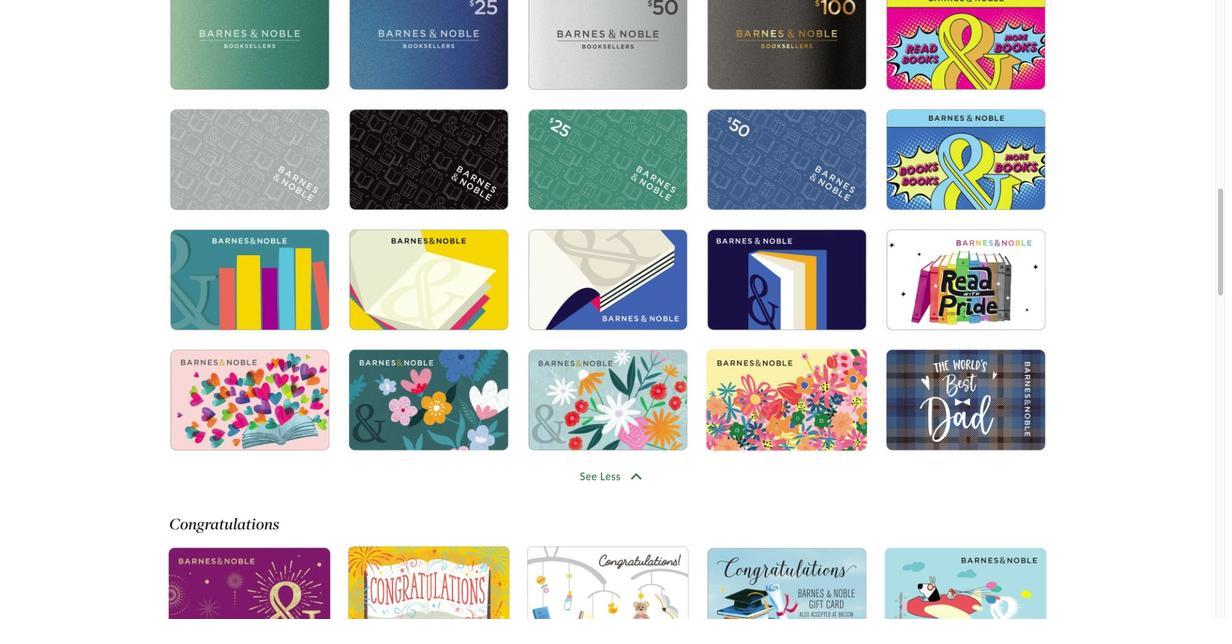 Task type: locate. For each thing, give the bounding box(es) containing it.
spring green image
[[524, 346, 691, 454]]

graduation image
[[704, 544, 871, 619]]

pink pop ampersand image
[[883, 0, 1050, 93]]

pearl $100  black image
[[704, 0, 871, 93]]

grey pattern ov image
[[166, 106, 333, 214]]

green shiny ov image
[[166, 0, 333, 93]]

congratulations image
[[345, 544, 512, 619]]

light blue abstract image
[[524, 226, 691, 334]]

$25 blue shiny image
[[345, 0, 512, 93]]

pattern $25 image
[[524, 106, 691, 214]]

see
[[580, 470, 597, 482]]

$50 silver shiny image
[[524, 0, 691, 93]]

congratulations
[[169, 515, 279, 533]]

less
[[600, 470, 621, 482]]

blue pop ampersand image
[[883, 106, 1050, 214]]



Task type: vqa. For each thing, say whether or not it's contained in the screenshot.
B&N Monthly Picks link
no



Task type: describe. For each thing, give the bounding box(es) containing it.
black pattern ov image
[[345, 106, 512, 214]]

purple congrats image
[[166, 544, 333, 619]]

read with pride image
[[883, 226, 1050, 334]]

ampersand yellow image
[[345, 226, 512, 334]]

see less link
[[166, 470, 1050, 482]]

pattern $50 image
[[704, 106, 871, 214]]

kids congrats image
[[883, 544, 1050, 619]]

see less
[[580, 470, 621, 482]]

hearts and books image
[[166, 346, 333, 454]]

ampersand blue image
[[166, 226, 333, 334]]

spring teal image
[[345, 346, 512, 454]]

dark blue abstract image
[[704, 226, 871, 334]]

mom floral image
[[704, 346, 871, 454]]

baby shower image
[[524, 544, 691, 619]]

worlds best dad image
[[883, 346, 1050, 454]]



